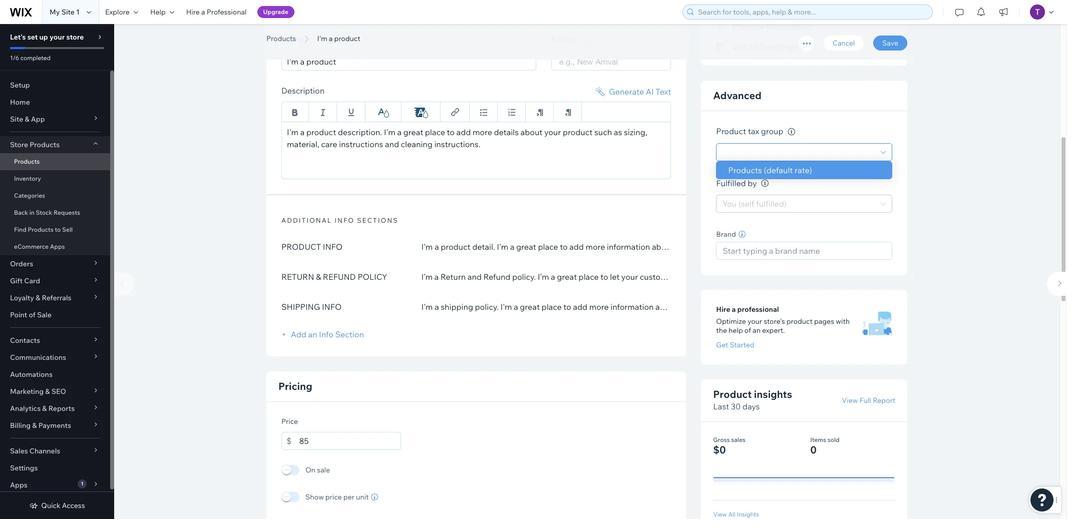 Task type: describe. For each thing, give the bounding box(es) containing it.
requests
[[54, 209, 80, 216]]

0 horizontal spatial products link
[[0, 153, 110, 170]]

pages
[[815, 317, 835, 326]]

items
[[811, 437, 827, 444]]

$0
[[714, 444, 726, 457]]

payments
[[38, 421, 71, 430]]

full
[[860, 397, 872, 406]]

i'm up and
[[384, 127, 396, 137]]

return
[[282, 272, 314, 282]]

set
[[27, 33, 38, 42]]

app
[[31, 115, 45, 124]]

sales channels
[[10, 447, 60, 456]]

analytics & reports button
[[0, 400, 110, 417]]

product inside button
[[782, 21, 812, 31]]

info
[[319, 329, 334, 340]]

product tax group
[[717, 126, 786, 136]]

generate
[[609, 86, 645, 96]]

product for tax
[[717, 126, 747, 136]]

per
[[344, 493, 355, 502]]

sidebar element
[[0, 24, 114, 520]]

access
[[62, 502, 85, 511]]

settings
[[768, 42, 798, 52]]

hire a professional
[[717, 305, 780, 314]]

products up the inventory
[[14, 158, 40, 165]]

text
[[656, 86, 672, 96]]

your inside i'm a product description. i'm a great place to add more details about your product such as sizing, material, care instructions and cleaning instructions.
[[545, 127, 561, 137]]

tax
[[748, 126, 760, 136]]

product for insights
[[714, 389, 752, 401]]

i'm down upgrade button
[[267, 22, 293, 44]]

referrals
[[42, 294, 71, 303]]

view for view full report
[[843, 397, 859, 406]]

& for site
[[25, 115, 29, 124]]

automations link
[[0, 366, 110, 383]]

point of sale link
[[0, 307, 110, 324]]

cancel
[[833, 39, 856, 48]]

none text field inside i'm a product form
[[299, 432, 402, 450]]

& for billing
[[32, 421, 37, 430]]

home link
[[0, 94, 110, 111]]

automations
[[10, 370, 53, 379]]

place
[[425, 127, 445, 137]]

products up by
[[729, 165, 763, 175]]

find products to sell
[[14, 226, 73, 234]]

ecommerce
[[14, 243, 49, 251]]

an inside optimize your store's product pages with the help of an expert.
[[753, 326, 761, 335]]

of inside optimize your store's product pages with the help of an expert.
[[745, 326, 752, 335]]

your inside optimize your store's product pages with the help of an expert.
[[748, 317, 763, 326]]

Start typing a brand name field
[[720, 243, 889, 260]]

false text field
[[282, 122, 672, 179]]

30
[[731, 402, 741, 412]]

all
[[729, 511, 736, 519]]

brand
[[717, 230, 737, 239]]

add
[[457, 127, 471, 137]]

show price per unit
[[306, 493, 369, 502]]

inventory
[[14, 175, 41, 182]]

1 horizontal spatial products link
[[262, 34, 301, 44]]

site inside dropdown button
[[10, 115, 23, 124]]

i'm a product form
[[109, 0, 1068, 520]]

1/6
[[10, 54, 19, 62]]

& for loyalty
[[36, 294, 40, 303]]

generate ai text button
[[594, 85, 672, 97]]

gift card
[[10, 277, 40, 286]]

my site 1
[[50, 8, 80, 17]]

to inside 'link'
[[55, 226, 61, 234]]

save
[[883, 39, 899, 48]]

i'm up material,
[[287, 127, 299, 137]]

name
[[282, 34, 304, 44]]

pricing
[[279, 380, 313, 393]]

help
[[729, 326, 743, 335]]

1 inside sidebar element
[[81, 481, 83, 488]]

edit seo settings
[[733, 42, 798, 52]]

Add a product name text field
[[282, 52, 537, 70]]

on sale
[[306, 466, 330, 475]]

billing & payments button
[[0, 417, 110, 434]]

explore
[[105, 8, 130, 17]]

get started
[[717, 341, 755, 350]]

this
[[767, 21, 781, 31]]

products down upgrade button
[[267, 34, 296, 43]]

about
[[521, 127, 543, 137]]

days
[[743, 402, 760, 412]]

promote
[[733, 21, 765, 31]]

more
[[473, 127, 493, 137]]

store
[[10, 140, 28, 149]]

settings
[[10, 464, 38, 473]]

great
[[404, 127, 424, 137]]

store
[[66, 33, 84, 42]]

products inside dropdown button
[[30, 140, 60, 149]]

to inside i'm a product description. i'm a great place to add more details about your product such as sizing, material, care instructions and cleaning instructions.
[[447, 127, 455, 137]]

i'm a product description. i'm a great place to add more details about your product such as sizing, material, care instructions and cleaning instructions.
[[287, 127, 648, 149]]

get
[[717, 341, 729, 350]]

by
[[748, 178, 757, 188]]

fulfilled
[[717, 178, 746, 188]]

view full report
[[843, 397, 896, 406]]

back in stock requests
[[14, 209, 80, 216]]

loyalty & referrals
[[10, 294, 71, 303]]

sales
[[732, 437, 746, 444]]

add an info section link
[[282, 329, 364, 340]]

0 vertical spatial site
[[61, 8, 75, 17]]

communications
[[10, 353, 66, 362]]

upgrade
[[263, 8, 289, 16]]

with
[[836, 317, 850, 326]]

the
[[717, 326, 728, 335]]

promote image
[[717, 22, 727, 31]]

0 vertical spatial apps
[[50, 243, 65, 251]]

add
[[291, 329, 307, 340]]

store products button
[[0, 136, 110, 153]]

additional
[[282, 216, 332, 224]]

description.
[[338, 127, 382, 137]]

1 vertical spatial apps
[[10, 481, 27, 490]]

let's
[[10, 33, 26, 42]]



Task type: vqa. For each thing, say whether or not it's contained in the screenshot.
Point
yes



Task type: locate. For each thing, give the bounding box(es) containing it.
analytics
[[10, 404, 41, 413]]

None text field
[[299, 432, 402, 450]]

gross sales $0
[[714, 437, 746, 457]]

orders
[[10, 260, 33, 269]]

expert.
[[763, 326, 785, 335]]

insights
[[755, 389, 793, 401]]

0 horizontal spatial your
[[50, 33, 65, 42]]

reports
[[48, 404, 75, 413]]

Search for tools, apps, help & more... field
[[696, 5, 930, 19]]

Select box search field
[[560, 53, 664, 70], [724, 144, 881, 161]]

& inside i'm a product form
[[316, 272, 321, 282]]

an left expert.
[[753, 326, 761, 335]]

0 horizontal spatial 1
[[76, 8, 80, 17]]

& for marketing
[[45, 387, 50, 396]]

0 horizontal spatial an
[[308, 329, 317, 340]]

0 horizontal spatial site
[[10, 115, 23, 124]]

advanced
[[714, 89, 762, 102]]

your down professional
[[748, 317, 763, 326]]

1 vertical spatial hire
[[717, 305, 731, 314]]

view left full
[[843, 397, 859, 406]]

& inside billing & payments popup button
[[32, 421, 37, 430]]

(default
[[764, 165, 793, 175]]

sizing,
[[624, 127, 648, 137]]

seo inside popup button
[[51, 387, 66, 396]]

& left app at the left of page
[[25, 115, 29, 124]]

& right billing
[[32, 421, 37, 430]]

ai
[[646, 86, 654, 96]]

as
[[614, 127, 623, 137]]

products inside 'link'
[[28, 226, 54, 234]]

1 vertical spatial 1
[[81, 481, 83, 488]]

1 vertical spatial to
[[55, 226, 61, 234]]

analytics & reports
[[10, 404, 75, 413]]

1 vertical spatial view
[[714, 511, 728, 519]]

ecommerce apps
[[14, 243, 65, 251]]

professional
[[738, 305, 780, 314]]

store products
[[10, 140, 60, 149]]

hire for hire a professional
[[186, 8, 200, 17]]

0 vertical spatial info tooltip image
[[788, 128, 796, 136]]

inventory link
[[0, 170, 110, 187]]

shipping info
[[282, 302, 342, 312]]

1 horizontal spatial select box search field
[[724, 144, 881, 161]]

unit
[[356, 493, 369, 502]]

material,
[[287, 139, 320, 149]]

& inside loyalty & referrals popup button
[[36, 294, 40, 303]]

products right store
[[30, 140, 60, 149]]

let's set up your store
[[10, 33, 84, 42]]

site down home
[[10, 115, 23, 124]]

product
[[717, 126, 747, 136], [714, 389, 752, 401]]

0 vertical spatial product
[[717, 126, 747, 136]]

& up analytics & reports at the bottom of page
[[45, 387, 50, 396]]

completed
[[20, 54, 51, 62]]

0 horizontal spatial hire
[[186, 8, 200, 17]]

2 horizontal spatial your
[[748, 317, 763, 326]]

view left all
[[714, 511, 728, 519]]

0 horizontal spatial view
[[714, 511, 728, 519]]

0 horizontal spatial apps
[[10, 481, 27, 490]]

hire right the "help" button
[[186, 8, 200, 17]]

orders button
[[0, 256, 110, 273]]

additional info sections
[[282, 216, 399, 224]]

0 horizontal spatial seo
[[51, 387, 66, 396]]

0 vertical spatial 1
[[76, 8, 80, 17]]

0 vertical spatial seo
[[750, 42, 766, 52]]

products link down upgrade button
[[262, 34, 301, 44]]

home
[[10, 98, 30, 107]]

1 vertical spatial seo
[[51, 387, 66, 396]]

products (default rate)
[[729, 165, 813, 175]]

0 vertical spatial hire
[[186, 8, 200, 17]]

contacts
[[10, 336, 40, 345]]

apps
[[50, 243, 65, 251], [10, 481, 27, 490]]

your inside sidebar element
[[50, 33, 65, 42]]

(self
[[739, 199, 755, 209]]

quick access
[[41, 502, 85, 511]]

info
[[335, 216, 355, 224]]

fulfilled by
[[717, 178, 757, 188]]

add an info section
[[289, 329, 364, 340]]

1 vertical spatial product
[[714, 389, 752, 401]]

0 vertical spatial of
[[29, 311, 36, 320]]

to left add
[[447, 127, 455, 137]]

1 right my
[[76, 8, 80, 17]]

1 up access
[[81, 481, 83, 488]]

upgrade button
[[257, 6, 295, 18]]

i'm right 'name'
[[317, 34, 328, 43]]

your right up
[[50, 33, 65, 42]]

promote this product button
[[717, 19, 812, 34]]

1 vertical spatial of
[[745, 326, 752, 335]]

1 horizontal spatial apps
[[50, 243, 65, 251]]

professional
[[207, 8, 247, 17]]

back in stock requests link
[[0, 204, 110, 221]]

1 horizontal spatial your
[[545, 127, 561, 137]]

1 vertical spatial your
[[545, 127, 561, 137]]

return & refund policy
[[282, 272, 388, 282]]

0 vertical spatial your
[[50, 33, 65, 42]]

product inside optimize your store's product pages with the help of an expert.
[[787, 317, 813, 326]]

1 horizontal spatial site
[[61, 8, 75, 17]]

0 horizontal spatial to
[[55, 226, 61, 234]]

1 horizontal spatial seo
[[750, 42, 766, 52]]

sell
[[62, 226, 73, 234]]

& for return
[[316, 272, 321, 282]]

my
[[50, 8, 60, 17]]

1 horizontal spatial to
[[447, 127, 455, 137]]

select box search field up rate)
[[724, 144, 881, 161]]

1
[[76, 8, 80, 17], [81, 481, 83, 488]]

such
[[595, 127, 612, 137]]

1 vertical spatial site
[[10, 115, 23, 124]]

group
[[762, 126, 784, 136]]

of left sale
[[29, 311, 36, 320]]

& inside the site & app dropdown button
[[25, 115, 29, 124]]

sale
[[37, 311, 52, 320]]

edit seo settings button
[[717, 40, 798, 54]]

cleaning
[[401, 139, 433, 149]]

sections
[[357, 216, 399, 224]]

1 vertical spatial select box search field
[[724, 144, 881, 161]]

apps down settings
[[10, 481, 27, 490]]

rate)
[[795, 165, 813, 175]]

info down additional info sections
[[323, 242, 343, 252]]

products up ecommerce apps
[[28, 226, 54, 234]]

site right my
[[61, 8, 75, 17]]

channels
[[29, 447, 60, 456]]

sale
[[317, 466, 330, 475]]

sales
[[10, 447, 28, 456]]

0 vertical spatial to
[[447, 127, 455, 137]]

an left info
[[308, 329, 317, 340]]

1 horizontal spatial info tooltip image
[[788, 128, 796, 136]]

0
[[811, 444, 817, 457]]

instructions
[[339, 139, 383, 149]]

stock
[[36, 209, 52, 216]]

& inside marketing & seo popup button
[[45, 387, 50, 396]]

2 vertical spatial your
[[748, 317, 763, 326]]

find
[[14, 226, 26, 234]]

hire for hire a professional
[[717, 305, 731, 314]]

& for analytics
[[42, 404, 47, 413]]

& inside analytics & reports dropdown button
[[42, 404, 47, 413]]

0 vertical spatial select box search field
[[560, 53, 664, 70]]

site & app button
[[0, 111, 110, 128]]

1 horizontal spatial an
[[753, 326, 761, 335]]

optimize your store's product pages with the help of an expert.
[[717, 317, 850, 335]]

product inside product insights last 30 days
[[714, 389, 752, 401]]

seo settings image
[[717, 43, 727, 52]]

details
[[494, 127, 519, 137]]

0 horizontal spatial of
[[29, 311, 36, 320]]

1 vertical spatial info
[[322, 302, 342, 312]]

1 horizontal spatial hire
[[717, 305, 731, 314]]

edit
[[733, 42, 748, 52]]

report
[[873, 397, 896, 406]]

view full report link
[[843, 397, 896, 406]]

1 horizontal spatial view
[[843, 397, 859, 406]]

seo inside button
[[750, 42, 766, 52]]

hire up optimize
[[717, 305, 731, 314]]

info tooltip image right by
[[762, 180, 769, 188]]

& right loyalty
[[36, 294, 40, 303]]

1 vertical spatial products link
[[0, 153, 110, 170]]

0 horizontal spatial select box search field
[[560, 53, 664, 70]]

info tooltip image
[[788, 128, 796, 136], [762, 180, 769, 188]]

0 vertical spatial info
[[323, 242, 343, 252]]

1 horizontal spatial 1
[[81, 481, 83, 488]]

products link down store products
[[0, 153, 110, 170]]

billing
[[10, 421, 31, 430]]

view all insights
[[714, 511, 760, 519]]

product up 30
[[714, 389, 752, 401]]

view for view all insights
[[714, 511, 728, 519]]

& right return
[[316, 272, 321, 282]]

1 vertical spatial info tooltip image
[[762, 180, 769, 188]]

gross
[[714, 437, 730, 444]]

info tooltip image right the group
[[788, 128, 796, 136]]

apps down find products to sell 'link'
[[50, 243, 65, 251]]

info for product info
[[323, 242, 343, 252]]

to left sell
[[55, 226, 61, 234]]

your right the about
[[545, 127, 561, 137]]

info up add an info section
[[322, 302, 342, 312]]

hire a professional link
[[180, 0, 253, 24]]

hire a professional
[[186, 8, 247, 17]]

& left reports
[[42, 404, 47, 413]]

card
[[24, 277, 40, 286]]

1 horizontal spatial of
[[745, 326, 752, 335]]

price
[[282, 417, 298, 426]]

product left tax
[[717, 126, 747, 136]]

quick
[[41, 502, 60, 511]]

hire inside i'm a product form
[[717, 305, 731, 314]]

i'm
[[267, 22, 293, 44], [317, 34, 328, 43], [287, 127, 299, 137], [384, 127, 396, 137]]

generate ai text
[[609, 86, 672, 96]]

find products to sell link
[[0, 221, 110, 239]]

of inside point of sale 'link'
[[29, 311, 36, 320]]

of right help
[[745, 326, 752, 335]]

0 vertical spatial view
[[843, 397, 859, 406]]

0 vertical spatial products link
[[262, 34, 301, 44]]

select box search field up generate
[[560, 53, 664, 70]]

care
[[321, 139, 337, 149]]

marketing
[[10, 387, 44, 396]]

products link
[[262, 34, 301, 44], [0, 153, 110, 170]]

info for shipping info
[[322, 302, 342, 312]]

0 horizontal spatial info tooltip image
[[762, 180, 769, 188]]

seo up reports
[[51, 387, 66, 396]]

sales channels button
[[0, 443, 110, 460]]

seo right edit
[[750, 42, 766, 52]]



